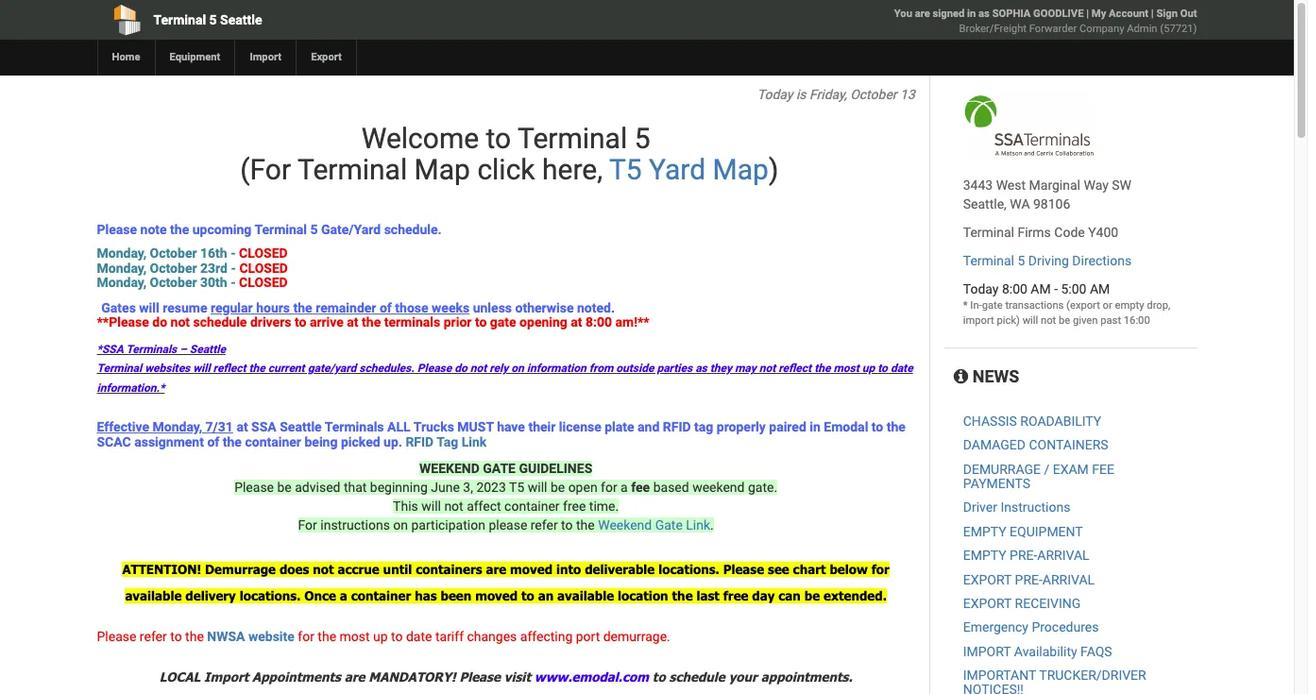 Task type: vqa. For each thing, say whether or not it's contained in the screenshot.
PAYMENT
no



Task type: locate. For each thing, give the bounding box(es) containing it.
on right rely at the left of the page
[[511, 362, 524, 376]]

1 horizontal spatial do
[[455, 362, 467, 376]]

october left 13
[[850, 87, 897, 102]]

not left rely at the left of the page
[[470, 362, 487, 376]]

account
[[1109, 8, 1149, 20]]

date inside the *ssa terminals – seattle terminal websites will reflect the current gate/yard schedules. please do not rely on information from outside parties as they may not reflect the most up to date information.*
[[891, 362, 913, 376]]

appointments.
[[761, 670, 853, 685]]

moved up an
[[510, 562, 553, 577]]

0 vertical spatial do
[[152, 315, 167, 330]]

2 vertical spatial container
[[351, 588, 411, 604]]

terminal inside please note the upcoming terminal 5 gate/yard schedule. monday, october 16th - closed monday, october 23rd - closed monday, october 30th - closed
[[254, 222, 307, 237]]

open
[[568, 480, 598, 495]]

0 horizontal spatial are
[[345, 670, 365, 685]]

map right yard
[[713, 153, 769, 186]]

those
[[395, 300, 429, 315]]

be right 'can'
[[805, 588, 820, 604]]

1 horizontal spatial for
[[601, 480, 618, 495]]

1 horizontal spatial are
[[486, 562, 507, 577]]

1 horizontal spatial t5
[[609, 153, 642, 186]]

0 horizontal spatial t5
[[509, 480, 525, 495]]

today inside the "today                                                                                                                                                                                                                                                                                                                                                                                                                                                                                                                                                                                                                                                                                                           8:00 am - 5:00 am * in-gate transactions (export or empty drop, import pick) will not be given past 16:00"
[[963, 282, 999, 297]]

0 horizontal spatial at
[[237, 420, 248, 435]]

1 horizontal spatial reflect
[[779, 362, 812, 376]]

to inside welcome to terminal 5 (for terminal map click here, t5 yard map )
[[486, 122, 511, 155]]

for right website
[[298, 629, 315, 645]]

0 horizontal spatial gate
[[490, 315, 516, 330]]

0 vertical spatial today
[[757, 87, 793, 102]]

1 vertical spatial seattle
[[190, 343, 226, 356]]

1 empty from the top
[[963, 524, 1007, 539]]

will down transactions
[[1023, 315, 1038, 327]]

can
[[779, 588, 801, 604]]

0 vertical spatial schedule
[[193, 315, 247, 330]]

1 vertical spatial on
[[393, 518, 408, 533]]

effective
[[97, 420, 149, 435]]

0 horizontal spatial terminals
[[126, 343, 177, 356]]

not down transactions
[[1041, 315, 1056, 327]]

am up transactions
[[1031, 282, 1051, 297]]

1 available from the left
[[125, 588, 182, 604]]

to left arrive
[[295, 315, 306, 330]]

being
[[305, 434, 338, 449]]

1 vertical spatial arrival
[[1043, 572, 1095, 587]]

the inside please note the upcoming terminal 5 gate/yard schedule. monday, october 16th - closed monday, october 23rd - closed monday, october 30th - closed
[[170, 222, 189, 237]]

nwsa website link
[[207, 629, 295, 645]]

1 horizontal spatial container
[[351, 588, 411, 604]]

1 horizontal spatial rfid
[[663, 420, 691, 435]]

refer
[[531, 518, 558, 533], [140, 629, 167, 645]]

as inside the *ssa terminals – seattle terminal websites will reflect the current gate/yard schedules. please do not rely on information from outside parties as they may not reflect the most up to date information.*
[[695, 362, 707, 376]]

gate left opening
[[490, 315, 516, 330]]

1 horizontal spatial link
[[686, 518, 710, 533]]

port
[[576, 629, 600, 645]]

locations. down does
[[240, 588, 301, 604]]

1 horizontal spatial available
[[557, 588, 614, 604]]

1 closed from the top
[[239, 246, 288, 261]]

2 export from the top
[[963, 596, 1012, 611]]

for right "below"
[[872, 562, 890, 577]]

0 vertical spatial locations.
[[659, 562, 720, 577]]

empty down driver
[[963, 524, 1007, 539]]

at right opening
[[571, 315, 582, 330]]

of inside at ssa seattle terminals all trucks must have their license plate and rfid tag properly paired in emodal to the scac assignment of the container being picked up.
[[207, 434, 219, 449]]

in
[[967, 8, 976, 20], [810, 420, 821, 435]]

to inside the *ssa terminals – seattle terminal websites will reflect the current gate/yard schedules. please do not rely on information from outside parties as they may not reflect the most up to date information.*
[[878, 362, 888, 376]]

not
[[171, 315, 190, 330], [1041, 315, 1056, 327], [470, 362, 487, 376], [759, 362, 776, 376], [444, 499, 464, 514], [313, 562, 334, 577]]

0 horizontal spatial |
[[1087, 8, 1089, 20]]

not up once
[[313, 562, 334, 577]]

emergency
[[963, 620, 1029, 635]]

1 horizontal spatial schedule
[[669, 670, 725, 685]]

to up local
[[170, 629, 182, 645]]

reflect right may
[[779, 362, 812, 376]]

the right hours
[[293, 300, 312, 315]]

1 vertical spatial export
[[963, 596, 1012, 611]]

gate
[[982, 299, 1003, 312], [490, 315, 516, 330]]

0 vertical spatial 8:00
[[1002, 282, 1028, 297]]

0 horizontal spatial import
[[204, 670, 249, 685]]

- right 23rd in the left top of the page
[[231, 261, 236, 276]]

1 vertical spatial refer
[[140, 629, 167, 645]]

0 horizontal spatial as
[[695, 362, 707, 376]]

affecting
[[520, 629, 573, 645]]

2 horizontal spatial container
[[505, 499, 560, 514]]

0 horizontal spatial locations.
[[240, 588, 301, 604]]

import
[[963, 315, 994, 327]]

driver instructions link
[[963, 500, 1071, 515]]

1 vertical spatial of
[[207, 434, 219, 449]]

weeks
[[432, 300, 470, 315]]

information
[[527, 362, 586, 376]]

2 available from the left
[[557, 588, 614, 604]]

0 vertical spatial arrival
[[1038, 548, 1090, 563]]

june
[[431, 480, 460, 495]]

1 horizontal spatial terminals
[[325, 420, 384, 435]]

schedule inside "gates will resume regular hours the remainder of those weeks unless otherwise noted. **please do not schedule drivers to arrive at the terminals prior to gate opening at 8:00 am!**"
[[193, 315, 247, 330]]

1 vertical spatial date
[[406, 629, 432, 645]]

/
[[1044, 462, 1050, 477]]

do inside "gates will resume regular hours the remainder of those weeks unless otherwise noted. **please do not schedule drivers to arrive at the terminals prior to gate opening at 8:00 am!**"
[[152, 315, 167, 330]]

import down the nwsa
[[204, 670, 249, 685]]

1 vertical spatial are
[[486, 562, 507, 577]]

0 vertical spatial date
[[891, 362, 913, 376]]

0 vertical spatial on
[[511, 362, 524, 376]]

today for today is friday, october 13
[[757, 87, 793, 102]]

0 horizontal spatial today
[[757, 87, 793, 102]]

to left "info circle" image
[[878, 362, 888, 376]]

import
[[250, 51, 282, 63], [204, 670, 249, 685]]

1 vertical spatial in
[[810, 420, 821, 435]]

that
[[344, 480, 367, 495]]

are inside attention! demurrage does not accrue until containers are moved into deliverable locations. please see chart below for available delivery locations. once a container has been moved to an available location the last free day can be extended.
[[486, 562, 507, 577]]

2 horizontal spatial are
[[915, 8, 930, 20]]

news
[[969, 367, 1020, 386]]

1 horizontal spatial today
[[963, 282, 999, 297]]

please note the upcoming terminal 5 gate/yard schedule. monday, october 16th - closed monday, october 23rd - closed monday, october 30th - closed
[[97, 222, 442, 290]]

y400
[[1088, 225, 1119, 240]]

up.
[[384, 434, 402, 449]]

0 vertical spatial refer
[[531, 518, 558, 533]]

schedule
[[193, 315, 247, 330], [669, 670, 725, 685]]

will right websites
[[193, 362, 210, 376]]

2 am from the left
[[1090, 282, 1110, 297]]

today up in-
[[963, 282, 999, 297]]

5 left the gate/yard
[[310, 222, 318, 237]]

1 horizontal spatial of
[[380, 300, 392, 315]]

mandatory!
[[369, 670, 456, 685]]

do right **please in the top left of the page
[[152, 315, 167, 330]]

today left is
[[757, 87, 793, 102]]

today
[[757, 87, 793, 102], [963, 282, 999, 297]]

*ssa terminals – seattle terminal websites will reflect the current gate/yard schedules. please do not rely on information from outside parties as they may not reflect the most up to date information.*
[[97, 343, 913, 395]]

0 horizontal spatial free
[[563, 499, 586, 514]]

0 vertical spatial free
[[563, 499, 586, 514]]

1 horizontal spatial free
[[723, 588, 749, 604]]

0 vertical spatial in
[[967, 8, 976, 20]]

free left day at right bottom
[[723, 588, 749, 604]]

schedule left your
[[669, 670, 725, 685]]

equipment
[[1010, 524, 1083, 539]]

the inside "weekend gate guidelines please be advised that beginning june 3, 2023 t5 will be open for a fee based weekend gate. this will not affect container free time. for instructions on participation please refer to the weekend gate link ."
[[576, 518, 595, 533]]

t5 inside "weekend gate guidelines please be advised that beginning june 3, 2023 t5 will be open for a fee based weekend gate. this will not affect container free time. for instructions on participation please refer to the weekend gate link ."
[[509, 480, 525, 495]]

1 export from the top
[[963, 572, 1012, 587]]

gate up import
[[982, 299, 1003, 312]]

terminals up websites
[[126, 343, 177, 356]]

the up emodal
[[814, 362, 831, 376]]

pick)
[[997, 315, 1020, 327]]

1 map from the left
[[414, 153, 470, 186]]

containers
[[1029, 438, 1109, 453]]

be left given
[[1059, 315, 1071, 327]]

import link
[[235, 40, 296, 76]]

1 vertical spatial do
[[455, 362, 467, 376]]

link
[[462, 434, 487, 449], [686, 518, 710, 533]]

a left "fee" at the bottom
[[621, 480, 628, 495]]

1 | from the left
[[1087, 8, 1089, 20]]

unless
[[473, 300, 512, 315]]

container left being
[[245, 434, 301, 449]]

damaged containers link
[[963, 438, 1109, 453]]

1 vertical spatial gate
[[490, 315, 516, 330]]

5 up "equipment"
[[209, 12, 217, 27]]

most inside the *ssa terminals – seattle terminal websites will reflect the current gate/yard schedules. please do not rely on information from outside parties as they may not reflect the most up to date information.*
[[834, 362, 860, 376]]

0 vertical spatial export
[[963, 572, 1012, 587]]

seattle inside at ssa seattle terminals all trucks must have their license plate and rfid tag properly paired in emodal to the scac assignment of the container being picked up.
[[280, 420, 322, 435]]

a inside "weekend gate guidelines please be advised that beginning june 3, 2023 t5 will be open for a fee based weekend gate. this will not affect container free time. for instructions on participation please refer to the weekend gate link ."
[[621, 480, 628, 495]]

0 vertical spatial link
[[462, 434, 487, 449]]

please inside the *ssa terminals – seattle terminal websites will reflect the current gate/yard schedules. please do not rely on information from outside parties as they may not reflect the most up to date information.*
[[417, 362, 452, 376]]

1 vertical spatial empty
[[963, 548, 1007, 563]]

1 vertical spatial for
[[872, 562, 890, 577]]

arrival up receiving
[[1043, 572, 1095, 587]]

october
[[850, 87, 897, 102], [150, 246, 197, 261], [150, 261, 197, 276], [150, 275, 197, 290]]

available down into
[[557, 588, 614, 604]]

in-
[[971, 299, 982, 312]]

information.*
[[97, 381, 165, 395]]

time.
[[589, 499, 619, 514]]

1 horizontal spatial date
[[891, 362, 913, 376]]

1 vertical spatial locations.
[[240, 588, 301, 604]]

0 vertical spatial most
[[834, 362, 860, 376]]

8:00 inside "gates will resume regular hours the remainder of those weeks unless otherwise noted. **please do not schedule drivers to arrive at the terminals prior to gate opening at 8:00 am!**"
[[586, 315, 612, 330]]

gates
[[101, 300, 136, 315]]

home link
[[97, 40, 154, 76]]

welcome
[[362, 122, 479, 155]]

please
[[489, 518, 527, 533]]

export pre-arrival link
[[963, 572, 1095, 587]]

1 horizontal spatial on
[[511, 362, 524, 376]]

up up mandatory!
[[373, 629, 388, 645]]

map left click
[[414, 153, 470, 186]]

to down open
[[561, 518, 573, 533]]

3443 west marginal way sw seattle, wa 98106
[[963, 178, 1132, 212]]

the down time.
[[576, 518, 595, 533]]

the inside attention! demurrage does not accrue until containers are moved into deliverable locations. please see chart below for available delivery locations. once a container has been moved to an available location the last free day can be extended.
[[672, 588, 693, 604]]

sw
[[1112, 178, 1132, 193]]

the
[[170, 222, 189, 237], [293, 300, 312, 315], [362, 315, 381, 330], [249, 362, 265, 376], [814, 362, 831, 376], [887, 420, 906, 435], [223, 434, 242, 449], [576, 518, 595, 533], [672, 588, 693, 604], [185, 629, 204, 645], [318, 629, 336, 645]]

closed
[[239, 246, 288, 261], [239, 261, 288, 276], [239, 275, 288, 290]]

t5 left yard
[[609, 153, 642, 186]]

schedules.
[[359, 362, 414, 376]]

2 | from the left
[[1151, 8, 1154, 20]]

13
[[900, 87, 915, 102]]

hours
[[256, 300, 290, 315]]

0 vertical spatial for
[[601, 480, 618, 495]]

pre- down empty pre-arrival link
[[1015, 572, 1043, 587]]

of left those
[[380, 300, 392, 315]]

please left the note
[[97, 222, 137, 237]]

0 horizontal spatial container
[[245, 434, 301, 449]]

1 vertical spatial container
[[505, 499, 560, 514]]

0 vertical spatial seattle
[[220, 12, 262, 27]]

trucker/driver
[[1039, 668, 1147, 683]]

to right the welcome
[[486, 122, 511, 155]]

broker/freight
[[959, 23, 1027, 35]]

not up participation
[[444, 499, 464, 514]]

refer up local
[[140, 629, 167, 645]]

5 right here,
[[634, 122, 650, 155]]

reflect
[[213, 362, 246, 376], [779, 362, 812, 376]]

is
[[796, 87, 806, 102]]

of inside "gates will resume regular hours the remainder of those weeks unless otherwise noted. **please do not schedule drivers to arrive at the terminals prior to gate opening at 8:00 am!**"
[[380, 300, 392, 315]]

sign
[[1157, 8, 1178, 20]]

please down ssa
[[234, 480, 274, 495]]

0 vertical spatial terminals
[[126, 343, 177, 356]]

schedule down "30th"
[[193, 315, 247, 330]]

please inside attention! demurrage does not accrue until containers are moved into deliverable locations. please see chart below for available delivery locations. once a container has been moved to an available location the last free day can be extended.
[[723, 562, 764, 577]]

1 vertical spatial t5
[[509, 480, 525, 495]]

as inside you are signed in as sophia goodlive | my account | sign out broker/freight forwarder company admin (57721)
[[979, 8, 990, 20]]

| left my
[[1087, 8, 1089, 20]]

on
[[511, 362, 524, 376], [393, 518, 408, 533]]

container inside at ssa seattle terminals all trucks must have their license plate and rfid tag properly paired in emodal to the scac assignment of the container being picked up.
[[245, 434, 301, 449]]

been
[[441, 588, 472, 604]]

are right you
[[915, 8, 930, 20]]

the right the note
[[170, 222, 189, 237]]

1 horizontal spatial am
[[1090, 282, 1110, 297]]

1 vertical spatial a
[[340, 588, 347, 604]]

1 horizontal spatial at
[[347, 315, 359, 330]]

0 horizontal spatial rfid
[[406, 434, 434, 449]]

seattle for at
[[280, 420, 322, 435]]

not inside "weekend gate guidelines please be advised that beginning june 3, 2023 t5 will be open for a fee based weekend gate. this will not affect container free time. for instructions on participation please refer to the weekend gate link ."
[[444, 499, 464, 514]]

not inside "gates will resume regular hours the remainder of those weeks unless otherwise noted. **please do not schedule drivers to arrive at the terminals prior to gate opening at 8:00 am!**"
[[171, 315, 190, 330]]

most down the 'accrue'
[[340, 629, 370, 645]]

terminals inside at ssa seattle terminals all trucks must have their license plate and rfid tag properly paired in emodal to the scac assignment of the container being picked up.
[[325, 420, 384, 435]]

to inside at ssa seattle terminals all trucks must have their license plate and rfid tag properly paired in emodal to the scac assignment of the container being picked up.
[[872, 420, 884, 435]]

0 horizontal spatial am
[[1031, 282, 1051, 297]]

1 vertical spatial free
[[723, 588, 749, 604]]

terminals left all
[[325, 420, 384, 435]]

0 vertical spatial as
[[979, 8, 990, 20]]

terminal 5 seattle
[[154, 12, 262, 27]]

at right arrive
[[347, 315, 359, 330]]

are inside you are signed in as sophia goodlive | my account | sign out broker/freight forwarder company admin (57721)
[[915, 8, 930, 20]]

0 vertical spatial of
[[380, 300, 392, 315]]

wa
[[1010, 197, 1030, 212]]

0 vertical spatial container
[[245, 434, 301, 449]]

0 horizontal spatial 8:00
[[586, 315, 612, 330]]

1 vertical spatial today
[[963, 282, 999, 297]]

in right the 'paired'
[[810, 420, 821, 435]]

0 horizontal spatial on
[[393, 518, 408, 533]]

this
[[393, 499, 418, 514]]

1 am from the left
[[1031, 282, 1051, 297]]

as up broker/freight
[[979, 8, 990, 20]]

0 horizontal spatial do
[[152, 315, 167, 330]]

be inside attention! demurrage does not accrue until containers are moved into deliverable locations. please see chart below for available delivery locations. once a container has been moved to an available location the last free day can be extended.
[[805, 588, 820, 604]]

the left ssa
[[223, 434, 242, 449]]

arrival down equipment
[[1038, 548, 1090, 563]]

will inside the "today                                                                                                                                                                                                                                                                                                                                                                                                                                                                                                                                                                                                                                                                                                           8:00 am - 5:00 am * in-gate transactions (export or empty drop, import pick) will not be given past 16:00"
[[1023, 315, 1038, 327]]

appointments
[[252, 670, 341, 685]]

for up time.
[[601, 480, 618, 495]]

are down please
[[486, 562, 507, 577]]

be inside the "today                                                                                                                                                                                                                                                                                                                                                                                                                                                                                                                                                                                                                                                                                                           8:00 am - 5:00 am * in-gate transactions (export or empty drop, import pick) will not be given past 16:00"
[[1059, 315, 1071, 327]]

1 vertical spatial up
[[373, 629, 388, 645]]

t5 right 2023
[[509, 480, 525, 495]]

0 vertical spatial moved
[[510, 562, 553, 577]]

8:00 left am!**
[[586, 315, 612, 330]]

container down the until
[[351, 588, 411, 604]]

see
[[768, 562, 790, 577]]

moved right been
[[475, 588, 518, 604]]

my account link
[[1092, 8, 1149, 20]]

firms
[[1018, 225, 1051, 240]]

0 horizontal spatial schedule
[[193, 315, 247, 330]]

import left export link
[[250, 51, 282, 63]]

license
[[559, 420, 602, 435]]

chassis roadability link
[[963, 414, 1102, 429]]

1 vertical spatial import
[[204, 670, 249, 685]]

do inside the *ssa terminals – seattle terminal websites will reflect the current gate/yard schedules. please do not rely on information from outside parties as they may not reflect the most up to date information.*
[[455, 362, 467, 376]]

on down this
[[393, 518, 408, 533]]

available down attention!
[[125, 588, 182, 604]]

0 horizontal spatial a
[[340, 588, 347, 604]]

seattle inside the *ssa terminals – seattle terminal websites will reflect the current gate/yard schedules. please do not rely on information from outside parties as they may not reflect the most up to date information.*
[[190, 343, 226, 356]]

0 horizontal spatial link
[[462, 434, 487, 449]]

into
[[556, 562, 581, 577]]

of
[[380, 300, 392, 315], [207, 434, 219, 449]]

0 vertical spatial gate
[[982, 299, 1003, 312]]

gate inside "gates will resume regular hours the remainder of those weeks unless otherwise noted. **please do not schedule drivers to arrive at the terminals prior to gate opening at 8:00 am!**"
[[490, 315, 516, 330]]

1 horizontal spatial in
[[967, 8, 976, 20]]

not up –
[[171, 315, 190, 330]]

1 vertical spatial schedule
[[669, 670, 725, 685]]

as left they
[[695, 362, 707, 376]]

please up day at right bottom
[[723, 562, 764, 577]]

8:00
[[1002, 282, 1028, 297], [586, 315, 612, 330]]

1 horizontal spatial a
[[621, 480, 628, 495]]

0 vertical spatial import
[[250, 51, 282, 63]]

8:00 up transactions
[[1002, 282, 1028, 297]]

0 horizontal spatial of
[[207, 434, 219, 449]]

date left tariff
[[406, 629, 432, 645]]

0 vertical spatial t5
[[609, 153, 642, 186]]

map
[[414, 153, 470, 186], [713, 153, 769, 186]]

gate/yard
[[321, 222, 381, 237]]

fee
[[1092, 462, 1115, 477]]

1 vertical spatial 8:00
[[586, 315, 612, 330]]

to right emodal
[[872, 420, 884, 435]]

to left an
[[521, 588, 535, 604]]

link right gate
[[686, 518, 710, 533]]

0 horizontal spatial in
[[810, 420, 821, 435]]

up up emodal
[[862, 362, 875, 376]]

driving
[[1029, 253, 1069, 268]]

do
[[152, 315, 167, 330], [455, 362, 467, 376]]

1 horizontal spatial refer
[[531, 518, 558, 533]]

regular
[[211, 300, 253, 315]]

the down once
[[318, 629, 336, 645]]

do left rely at the left of the page
[[455, 362, 467, 376]]

in right signed on the right top of the page
[[967, 8, 976, 20]]

0 horizontal spatial date
[[406, 629, 432, 645]]

2 reflect from the left
[[779, 362, 812, 376]]

transactions
[[1006, 299, 1064, 312]]

not inside attention! demurrage does not accrue until containers are moved into deliverable locations. please see chart below for available delivery locations. once a container has been moved to an available location the last free day can be extended.
[[313, 562, 334, 577]]

am up the or
[[1090, 282, 1110, 297]]

0 horizontal spatial map
[[414, 153, 470, 186]]



Task type: describe. For each thing, give the bounding box(es) containing it.
websites
[[145, 362, 190, 376]]

yard
[[649, 153, 706, 186]]

code
[[1055, 225, 1085, 240]]

noted.
[[577, 300, 615, 315]]

once
[[304, 588, 336, 604]]

parties
[[657, 362, 693, 376]]

- inside the "today                                                                                                                                                                                                                                                                                                                                                                                                                                                                                                                                                                                                                                                                                                           8:00 am - 5:00 am * in-gate transactions (export or empty drop, import pick) will not be given past 16:00"
[[1054, 282, 1058, 297]]

rfid inside at ssa seattle terminals all trucks must have their license plate and rfid tag properly paired in emodal to the scac assignment of the container being picked up.
[[663, 420, 691, 435]]

based
[[653, 480, 689, 495]]

you are signed in as sophia goodlive | my account | sign out broker/freight forwarder company admin (57721)
[[894, 8, 1197, 35]]

- right 16th
[[231, 246, 236, 261]]

–
[[180, 343, 187, 356]]

tag
[[437, 434, 458, 449]]

the right emodal
[[887, 420, 906, 435]]

weekend gate link link
[[598, 518, 710, 533]]

on inside the *ssa terminals – seattle terminal websites will reflect the current gate/yard schedules. please do not rely on information from outside parties as they may not reflect the most up to date information.*
[[511, 362, 524, 376]]

the left terminals
[[362, 315, 381, 330]]

friday,
[[810, 87, 847, 102]]

2 map from the left
[[713, 153, 769, 186]]

please inside "weekend gate guidelines please be advised that beginning june 3, 2023 t5 will be open for a fee based weekend gate. this will not affect container free time. for instructions on participation please refer to the weekend gate link ."
[[234, 480, 274, 495]]

may
[[735, 362, 756, 376]]

otherwise
[[515, 300, 574, 315]]

be left advised
[[277, 480, 292, 495]]

please left visit
[[460, 670, 501, 685]]

signed
[[933, 8, 965, 20]]

your
[[729, 670, 758, 685]]

on inside "weekend gate guidelines please be advised that beginning june 3, 2023 t5 will be open for a fee based weekend gate. this will not affect container free time. for instructions on participation please refer to the weekend gate link ."
[[393, 518, 408, 533]]

plate
[[605, 420, 635, 435]]

30th
[[200, 275, 227, 290]]

day
[[752, 588, 775, 604]]

1 vertical spatial most
[[340, 629, 370, 645]]

gates will resume regular hours the remainder of those weeks unless otherwise noted. **please do not schedule drivers to arrive at the terminals prior to gate opening at 8:00 am!**
[[97, 300, 650, 330]]

export link
[[296, 40, 356, 76]]

october down the note
[[150, 246, 197, 261]]

out
[[1181, 8, 1197, 20]]

container inside "weekend gate guidelines please be advised that beginning june 3, 2023 t5 will be open for a fee based weekend gate. this will not affect container free time. for instructions on participation please refer to the weekend gate link ."
[[505, 499, 560, 514]]

empty equipment link
[[963, 524, 1083, 539]]

1 vertical spatial pre-
[[1015, 572, 1043, 587]]

october left 23rd in the left top of the page
[[150, 261, 197, 276]]

0 horizontal spatial for
[[298, 629, 315, 645]]

gate
[[655, 518, 683, 533]]

the left current
[[249, 362, 265, 376]]

2 empty from the top
[[963, 548, 1007, 563]]

5 left driving
[[1018, 253, 1025, 268]]

0 horizontal spatial refer
[[140, 629, 167, 645]]

will down guidelines
[[528, 480, 547, 495]]

gate.
[[748, 480, 778, 495]]

rely
[[490, 362, 509, 376]]

5 inside terminal 5 seattle link
[[209, 12, 217, 27]]

1 horizontal spatial import
[[250, 51, 282, 63]]

3443
[[963, 178, 993, 193]]

local import appointments are mandatory! please visit www.emodal.com to schedule your appointments.
[[159, 670, 853, 685]]

2 closed from the top
[[239, 261, 288, 276]]

opening
[[520, 315, 568, 330]]

to inside "weekend gate guidelines please be advised that beginning june 3, 2023 t5 will be open for a fee based weekend gate. this will not affect container free time. for instructions on participation please refer to the weekend gate link ."
[[561, 518, 573, 533]]

terminal inside the *ssa terminals – seattle terminal websites will reflect the current gate/yard schedules. please do not rely on information from outside parties as they may not reflect the most up to date information.*
[[97, 362, 142, 376]]

rfid tag link
[[406, 434, 490, 449]]

advised
[[295, 480, 341, 495]]

not inside the "today                                                                                                                                                                                                                                                                                                                                                                                                                                                                                                                                                                                                                                                                                                           8:00 am - 5:00 am * in-gate transactions (export or empty drop, import pick) will not be given past 16:00"
[[1041, 315, 1056, 327]]

beginning
[[370, 480, 428, 495]]

*ssa
[[97, 343, 124, 356]]

to down demurrage.
[[653, 670, 666, 685]]

note
[[140, 222, 167, 237]]

www.emodal.com
[[535, 670, 649, 685]]

8:00 inside the "today                                                                                                                                                                                                                                                                                                                                                                                                                                                                                                                                                                                                                                                                                                           8:00 am - 5:00 am * in-gate transactions (export or empty drop, import pick) will not be given past 16:00"
[[1002, 282, 1028, 297]]

in inside you are signed in as sophia goodlive | my account | sign out broker/freight forwarder company admin (57721)
[[967, 8, 976, 20]]

an
[[538, 588, 554, 604]]

for inside "weekend gate guidelines please be advised that beginning june 3, 2023 t5 will be open for a fee based weekend gate. this will not affect container free time. for instructions on participation please refer to the weekend gate link ."
[[601, 480, 618, 495]]

fee
[[631, 480, 650, 495]]

will inside "gates will resume regular hours the remainder of those weeks unless otherwise noted. **please do not schedule drivers to arrive at the terminals prior to gate opening at 8:00 am!**"
[[139, 300, 159, 315]]

seattle for terminal
[[220, 12, 262, 27]]

at inside at ssa seattle terminals all trucks must have their license plate and rfid tag properly paired in emodal to the scac assignment of the container being picked up.
[[237, 420, 248, 435]]

does
[[280, 562, 309, 577]]

5 inside welcome to terminal 5 (for terminal map click here, t5 yard map )
[[634, 122, 650, 155]]

t5 inside welcome to terminal 5 (for terminal map click here, t5 yard map )
[[609, 153, 642, 186]]

2 horizontal spatial at
[[571, 315, 582, 330]]

info circle image
[[954, 368, 969, 385]]

exam
[[1053, 462, 1089, 477]]

for
[[298, 518, 317, 533]]

ssa
[[251, 420, 277, 435]]

to right prior
[[475, 315, 487, 330]]

chassis
[[963, 414, 1017, 429]]

gate
[[483, 461, 516, 476]]

link inside "weekend gate guidelines please be advised that beginning june 3, 2023 t5 will be open for a fee based weekend gate. this will not affect container free time. for instructions on participation please refer to the weekend gate link ."
[[686, 518, 710, 533]]

5 inside please note the upcoming terminal 5 gate/yard schedule. monday, october 16th - closed monday, october 23rd - closed monday, october 30th - closed
[[310, 222, 318, 237]]

free inside "weekend gate guidelines please be advised that beginning june 3, 2023 t5 will be open for a fee based weekend gate. this will not affect container free time. for instructions on participation please refer to the weekend gate link ."
[[563, 499, 586, 514]]

rfid tag link link
[[406, 434, 490, 449]]

not right may
[[759, 362, 776, 376]]

arrive
[[310, 315, 344, 330]]

notices!!
[[963, 683, 1024, 694]]

guidelines
[[519, 461, 593, 476]]

free inside attention! demurrage does not accrue until containers are moved into deliverable locations. please see chart below for available delivery locations. once a container has been moved to an available location the last free day can be extended.
[[723, 588, 749, 604]]

containers
[[416, 562, 482, 577]]

empty pre-arrival link
[[963, 548, 1090, 563]]

current
[[268, 362, 305, 376]]

chassis roadability damaged containers demurrage / exam fee payments driver instructions empty equipment empty pre-arrival export pre-arrival export receiving emergency procedures import availability faqs important trucker/driver notices!!
[[963, 414, 1147, 694]]

resume
[[163, 300, 207, 315]]

0 horizontal spatial up
[[373, 629, 388, 645]]

refer inside "weekend gate guidelines please be advised that beginning june 3, 2023 t5 will be open for a fee based weekend gate. this will not affect container free time. for instructions on participation please refer to the weekend gate link ."
[[531, 518, 558, 533]]

important trucker/driver notices!! link
[[963, 668, 1147, 694]]

picked
[[341, 434, 380, 449]]

3 closed from the top
[[239, 275, 288, 290]]

- right "30th"
[[231, 275, 236, 290]]

container inside attention! demurrage does not accrue until containers are moved into deliverable locations. please see chart below for available delivery locations. once a container has been moved to an available location the last free day can be extended.
[[351, 588, 411, 604]]

import
[[963, 644, 1011, 659]]

weekend
[[693, 480, 745, 495]]

schedule.
[[384, 222, 442, 237]]

prior
[[444, 315, 472, 330]]

to inside attention! demurrage does not accrue until containers are moved into deliverable locations. please see chart below for available delivery locations. once a container has been moved to an available location the last free day can be extended.
[[521, 588, 535, 604]]

properly
[[717, 420, 766, 435]]

payments
[[963, 476, 1031, 491]]

west
[[996, 178, 1026, 193]]

23rd
[[200, 261, 228, 276]]

they
[[710, 362, 732, 376]]

from
[[589, 362, 613, 376]]

directions
[[1073, 253, 1132, 268]]

given
[[1073, 315, 1098, 327]]

emodal
[[824, 420, 869, 435]]

2 vertical spatial are
[[345, 670, 365, 685]]

98106
[[1034, 197, 1071, 212]]

receiving
[[1015, 596, 1081, 611]]

their
[[528, 420, 556, 435]]

terminals inside the *ssa terminals – seattle terminal websites will reflect the current gate/yard schedules. please do not rely on information from outside parties as they may not reflect the most up to date information.*
[[126, 343, 177, 356]]

terminal 5 driving directions link
[[963, 253, 1132, 268]]

1 vertical spatial moved
[[475, 588, 518, 604]]

1 horizontal spatial locations.
[[659, 562, 720, 577]]

up inside the *ssa terminals – seattle terminal websites will reflect the current gate/yard schedules. please do not rely on information from outside parties as they may not reflect the most up to date information.*
[[862, 362, 875, 376]]

please down attention!
[[97, 629, 136, 645]]

marginal
[[1029, 178, 1081, 193]]

1 reflect from the left
[[213, 362, 246, 376]]

october up resume
[[150, 275, 197, 290]]

in inside at ssa seattle terminals all trucks must have their license plate and rfid tag properly paired in emodal to the scac assignment of the container being picked up.
[[810, 420, 821, 435]]

gate inside the "today                                                                                                                                                                                                                                                                                                                                                                                                                                                                                                                                                                                                                                                                                                           8:00 am - 5:00 am * in-gate transactions (export or empty drop, import pick) will not be given past 16:00"
[[982, 299, 1003, 312]]

today for today                                                                                                                                                                                                                                                                                                                                                                                                                                                                                                                                                                                                                                                                                                           8:00 am - 5:00 am * in-gate transactions (export or empty drop, import pick) will not be given past 16:00
[[963, 282, 999, 297]]

16:00
[[1124, 315, 1150, 327]]

terminal 5 seattle link
[[97, 0, 539, 40]]

0 vertical spatial pre-
[[1010, 548, 1038, 563]]

for inside attention! demurrage does not accrue until containers are moved into deliverable locations. please see chart below for available delivery locations. once a container has been moved to an available location the last free day can be extended.
[[872, 562, 890, 577]]

(for
[[240, 153, 291, 186]]

tag
[[694, 420, 714, 435]]

please inside please note the upcoming terminal 5 gate/yard schedule. monday, october 16th - closed monday, october 23rd - closed monday, october 30th - closed
[[97, 222, 137, 237]]

nwsa
[[207, 629, 245, 645]]

a inside attention! demurrage does not accrue until containers are moved into deliverable locations. please see chart below for available delivery locations. once a container has been moved to an available location the last free day can be extended.
[[340, 588, 347, 604]]

last
[[697, 588, 720, 604]]

will inside the *ssa terminals – seattle terminal websites will reflect the current gate/yard schedules. please do not rely on information from outside parties as they may not reflect the most up to date information.*
[[193, 362, 210, 376]]

and
[[638, 420, 660, 435]]

affect
[[467, 499, 501, 514]]

today                                                                                                                                                                                                                                                                                                                                                                                                                                                                                                                                                                                                                                                                                                           8:00 am - 5:00 am * in-gate transactions (export or empty drop, import pick) will not be given past 16:00
[[963, 282, 1171, 327]]

be down guidelines
[[551, 480, 565, 495]]

terminal 5 seattle image
[[963, 94, 1095, 157]]

the left the nwsa
[[185, 629, 204, 645]]

will down june
[[422, 499, 441, 514]]

5:00
[[1061, 282, 1087, 297]]

.
[[710, 518, 714, 533]]

to up mandatory!
[[391, 629, 403, 645]]

scac
[[97, 434, 131, 449]]

drop,
[[1147, 299, 1171, 312]]



